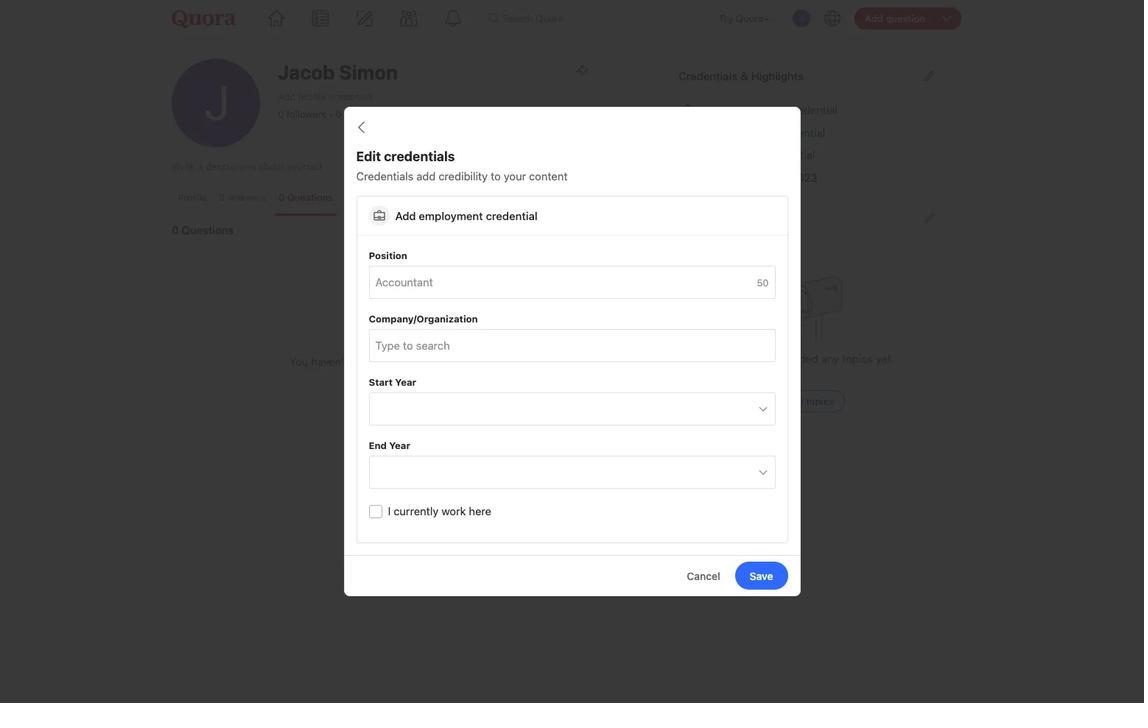 Task type: describe. For each thing, give the bounding box(es) containing it.
0 vertical spatial employment
[[723, 103, 785, 116]]

jacob
[[278, 60, 335, 84]]

start year
[[369, 376, 417, 388]]

a
[[198, 161, 203, 172]]

add employment credential link
[[679, 100, 941, 122]]

company/organization
[[369, 313, 478, 325]]

0 vertical spatial questions
[[287, 192, 334, 204]]

year for start year
[[395, 376, 417, 388]]

haven't for added
[[747, 352, 784, 366]]

add left location
[[700, 148, 720, 161]]

yet. for you haven't added any topics yet.
[[876, 352, 895, 366]]

add down credentials & highlights
[[700, 103, 720, 116]]

credential up november 2023
[[766, 148, 816, 161]]

jacob simon
[[278, 60, 398, 84]]

questions
[[405, 356, 454, 369]]

add profile credential
[[278, 91, 374, 102]]

credentials
[[384, 149, 455, 164]]

0 horizontal spatial 0 questions
[[172, 224, 234, 237]]

quora+
[[736, 13, 770, 24]]

november 2023
[[736, 171, 818, 184]]

description
[[206, 161, 256, 172]]

activity
[[545, 192, 580, 204]]

2023
[[791, 171, 818, 184]]

credibility
[[439, 170, 488, 183]]

content
[[529, 170, 568, 183]]

year for end year
[[389, 440, 411, 452]]

add question
[[865, 13, 926, 24]]

0 vertical spatial 0 questions
[[279, 192, 334, 204]]

add
[[417, 170, 436, 183]]

following
[[344, 108, 384, 120]]

position
[[369, 250, 408, 261]]

any for asked
[[384, 356, 402, 369]]

save button
[[735, 563, 788, 591]]

write
[[172, 161, 195, 172]]

edits
[[511, 192, 533, 204]]

0 followers
[[278, 108, 327, 120]]

0 followers
[[391, 192, 444, 204]]

1 horizontal spatial credentials
[[679, 69, 738, 82]]

0 following
[[336, 108, 384, 120]]

posts
[[354, 192, 380, 204]]

0 left answers
[[219, 192, 225, 204]]

0 down profile
[[172, 224, 179, 237]]

to
[[491, 170, 501, 183]]

following
[[455, 192, 499, 204]]

about
[[259, 161, 284, 172]]

add education credential link
[[679, 122, 941, 144]]

i
[[388, 505, 391, 518]]

add question element
[[855, 7, 962, 29]]

highlights
[[752, 69, 804, 82]]

0 answers
[[219, 192, 267, 204]]

added
[[787, 352, 819, 366]]

0 horizontal spatial add employment credential
[[395, 209, 538, 222]]

0 left followers
[[278, 108, 284, 120]]

answers
[[228, 192, 267, 204]]

you haven't added any topics yet.
[[725, 352, 895, 366]]

add question button
[[855, 7, 933, 29]]

write a description about yourself
[[172, 161, 323, 172]]

end
[[369, 440, 387, 452]]

add location credential link
[[679, 144, 941, 167]]

haven't for asked
[[311, 356, 348, 369]]

you for you haven't added any topics yet.
[[725, 352, 744, 366]]

followers
[[400, 192, 444, 204]]



Task type: locate. For each thing, give the bounding box(es) containing it.
yet. for you haven't asked any questions yet.
[[457, 356, 476, 369]]

topics down you haven't added any topics yet.
[[806, 396, 835, 408]]

add up 0 followers
[[278, 91, 296, 102]]

any up start year
[[384, 356, 402, 369]]

year
[[395, 376, 417, 388], [389, 440, 411, 452]]

haven't left added
[[747, 352, 784, 366]]

profile
[[178, 192, 207, 204]]

cancel button
[[678, 563, 730, 591]]

add
[[865, 13, 884, 24], [278, 91, 296, 102], [700, 103, 720, 116], [700, 126, 720, 139], [700, 148, 720, 161], [395, 209, 416, 222], [786, 396, 804, 408]]

1 horizontal spatial employment
[[723, 103, 785, 116]]

credentials left the & at right
[[679, 69, 738, 82]]

0 questions down yourself
[[279, 192, 334, 204]]

topics
[[843, 352, 873, 366], [806, 396, 835, 408]]

question
[[886, 13, 926, 24]]

Accountant field
[[376, 275, 757, 291]]

1 vertical spatial questions
[[182, 224, 234, 237]]

add employment credential down following
[[395, 209, 538, 222]]

0 vertical spatial credentials
[[679, 69, 738, 82]]

credential down add employment credential link
[[776, 126, 826, 139]]

Type to search text field
[[376, 337, 769, 356]]

1 horizontal spatial add employment credential
[[700, 103, 838, 116]]

0 vertical spatial topics
[[843, 352, 873, 366]]

0 horizontal spatial topics
[[806, 396, 835, 408]]

1 vertical spatial employment
[[419, 209, 483, 222]]

&
[[741, 69, 749, 82]]

add left education
[[700, 126, 720, 139]]

0 horizontal spatial employment
[[419, 209, 483, 222]]

add inside button
[[786, 396, 804, 408]]

add inside "link"
[[700, 126, 720, 139]]

1 horizontal spatial 0 questions
[[279, 192, 334, 204]]

november
[[736, 171, 788, 184]]

0 left "followers"
[[391, 192, 397, 204]]

0 questions
[[279, 192, 334, 204], [172, 224, 234, 237]]

1 vertical spatial 0 questions
[[172, 224, 234, 237]]

simon
[[339, 60, 398, 84]]

credentials inside edit credentials credentials add credibility to your content
[[356, 170, 414, 183]]

credential
[[329, 91, 374, 102], [788, 103, 838, 116], [776, 126, 826, 139], [766, 148, 816, 161], [486, 209, 538, 222]]

1 horizontal spatial haven't
[[747, 352, 784, 366]]

add topics button
[[775, 391, 846, 413]]

1 horizontal spatial you
[[725, 352, 744, 366]]

you left added
[[725, 352, 744, 366]]

1 horizontal spatial topics
[[843, 352, 873, 366]]

credential up add education credential "link"
[[788, 103, 838, 116]]

haven't left asked
[[311, 356, 348, 369]]

here
[[469, 505, 492, 518]]

1 vertical spatial topics
[[806, 396, 835, 408]]

1 horizontal spatial questions
[[287, 192, 334, 204]]

your
[[504, 170, 526, 183]]

try
[[719, 13, 734, 24]]

credentials & highlights
[[679, 69, 804, 82]]

1 vertical spatial credentials
[[356, 170, 414, 183]]

add location credential
[[700, 148, 816, 161]]

you
[[725, 352, 744, 366], [290, 356, 308, 369]]

year right start
[[395, 376, 417, 388]]

employment up education
[[723, 103, 785, 116]]

education
[[723, 126, 773, 139]]

edit
[[356, 149, 381, 164]]

currently
[[394, 505, 439, 518]]

1 vertical spatial year
[[389, 440, 411, 452]]

questions
[[287, 192, 334, 204], [182, 224, 234, 237]]

end year
[[369, 440, 411, 452]]

0 vertical spatial add employment credential
[[700, 103, 838, 116]]

add left question
[[865, 13, 884, 24]]

add employment credential up add education credential
[[700, 103, 838, 116]]

0 horizontal spatial questions
[[182, 224, 234, 237]]

any for added
[[822, 352, 840, 366]]

start
[[369, 376, 393, 388]]

edit credentials credentials add credibility to your content
[[356, 149, 568, 183]]

0 vertical spatial year
[[395, 376, 417, 388]]

0 horizontal spatial any
[[384, 356, 402, 369]]

employment
[[723, 103, 785, 116], [419, 209, 483, 222]]

0 horizontal spatial haven't
[[311, 356, 348, 369]]

profile photo for jacob simon image
[[172, 59, 260, 147]]

topics inside button
[[806, 396, 835, 408]]

save
[[750, 570, 774, 583]]

try quora+ button
[[708, 7, 781, 29]]

add inside popup button
[[865, 13, 884, 24]]

you haven't asked any questions yet.
[[290, 356, 476, 369]]

cancel
[[687, 570, 721, 583]]

0 questions down profile
[[172, 224, 234, 237]]

year right end
[[389, 440, 411, 452]]

questions down profile
[[182, 224, 234, 237]]

asked
[[351, 356, 381, 369]]

topics right added
[[843, 352, 873, 366]]

0 down about
[[279, 192, 285, 204]]

1 horizontal spatial yet.
[[876, 352, 895, 366]]

0 horizontal spatial you
[[290, 356, 308, 369]]

credentials
[[679, 69, 738, 82], [356, 170, 414, 183]]

followers
[[287, 108, 327, 120]]

questions down yourself
[[287, 192, 334, 204]]

any right added
[[822, 352, 840, 366]]

credential up 0 following
[[329, 91, 374, 102]]

yourself
[[287, 161, 323, 172]]

any
[[822, 352, 840, 366], [384, 356, 402, 369]]

you left asked
[[290, 356, 308, 369]]

50
[[757, 277, 769, 289]]

add topics
[[786, 396, 835, 408]]

add down added
[[786, 396, 804, 408]]

1 horizontal spatial any
[[822, 352, 840, 366]]

add down 0 followers
[[395, 209, 416, 222]]

you for you haven't asked any questions yet.
[[290, 356, 308, 369]]

0
[[278, 108, 284, 120], [336, 108, 342, 120], [219, 192, 225, 204], [279, 192, 285, 204], [391, 192, 397, 204], [172, 224, 179, 237]]

credential down edits
[[486, 209, 538, 222]]

0 down add profile credential
[[336, 108, 342, 120]]

0 horizontal spatial credentials
[[356, 170, 414, 183]]

employment down following
[[419, 209, 483, 222]]

work
[[442, 505, 466, 518]]

add education credential
[[700, 126, 826, 139]]

0 horizontal spatial yet.
[[457, 356, 476, 369]]

location
[[723, 148, 763, 161]]

1 vertical spatial add employment credential
[[395, 209, 538, 222]]

i currently work here
[[388, 505, 492, 518]]

profile
[[298, 91, 327, 102]]

yet.
[[876, 352, 895, 366], [457, 356, 476, 369]]

try quora+
[[719, 13, 770, 24]]

credentials down edit on the left top of the page
[[356, 170, 414, 183]]

add employment credential
[[700, 103, 838, 116], [395, 209, 538, 222]]

haven't
[[747, 352, 784, 366], [311, 356, 348, 369]]

credential inside "link"
[[776, 126, 826, 139]]



Task type: vqa. For each thing, say whether or not it's contained in the screenshot.
asked
yes



